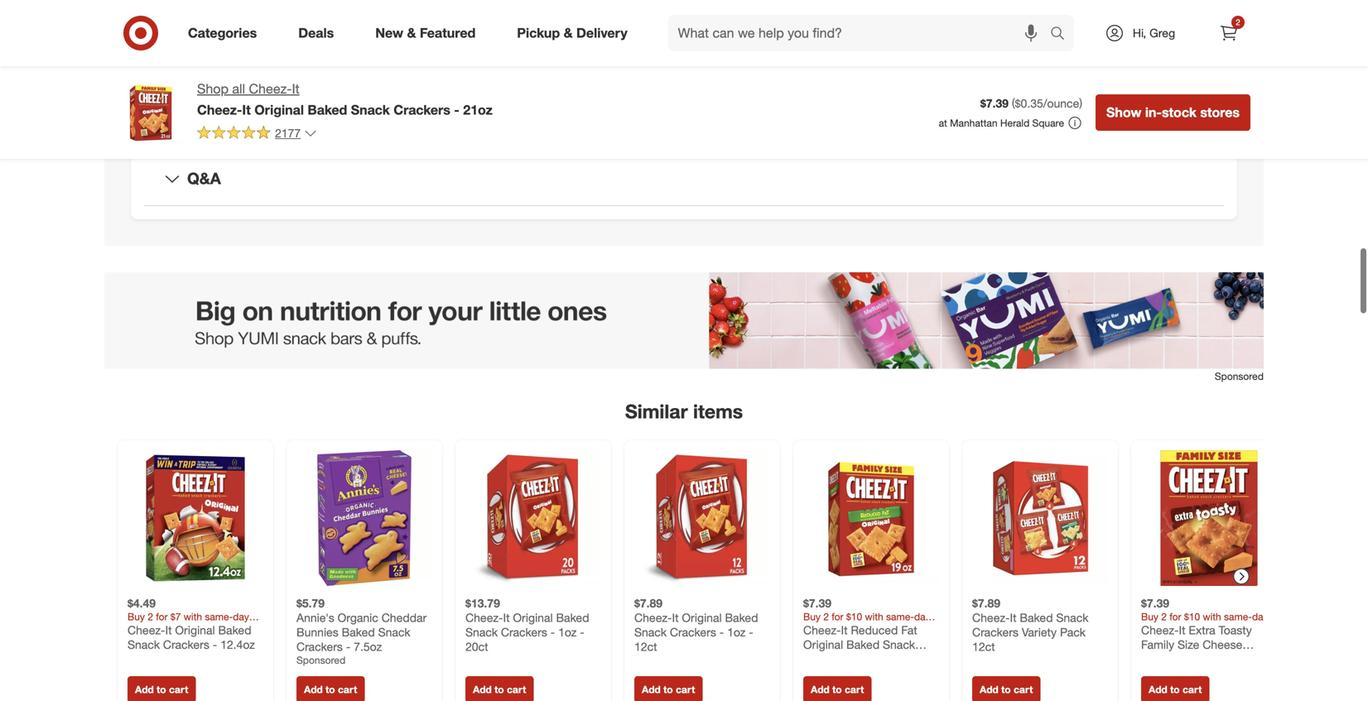 Task type: describe. For each thing, give the bounding box(es) containing it.
show in-stock stores
[[1107, 104, 1240, 121]]

crackers inside cheez-it original baked snack crackers - 12.4oz
[[163, 638, 210, 652]]

cheez- inside the $7.89 cheez-it baked snack crackers variety pack 12ct
[[973, 611, 1011, 625]]

baked inside $13.79 cheez-it original baked snack crackers - 1oz - 20ct
[[556, 611, 590, 625]]

cart for cheez-it original baked snack crackers - 1oz - 12ct
[[676, 684, 696, 696]]

reduced
[[851, 623, 899, 638]]

snack inside $5.79 annie's organic cheddar bunnies baked snack crackers - 7.5oz sponsored
[[378, 625, 411, 640]]

it inside the $7.89 cheez-it baked snack crackers variety pack 12ct
[[1011, 611, 1017, 625]]

delivery
[[577, 25, 628, 41]]

baked inside the $7.89 cheez-it original baked snack crackers - 1oz - 12ct
[[725, 611, 759, 625]]

$7.89 cheez-it original baked snack crackers - 1oz - 12ct
[[635, 596, 759, 654]]

cart for cheez-it reduced fat original baked snack crackers - 19oz
[[845, 684, 865, 696]]

featured
[[420, 25, 476, 41]]

add to cart for cheez-it original baked snack crackers - 1oz - 20ct
[[473, 684, 526, 696]]

$7.39 for cheez-it reduced fat original baked snack crackers - 19oz
[[804, 596, 832, 611]]

add to cart button for cheez-it reduced fat original baked snack crackers - 19oz
[[804, 677, 872, 702]]

$13.79
[[466, 596, 500, 611]]

cart for cheez-it extra toasty family size cheese crackers - 21oz
[[1183, 684, 1203, 696]]

1 horizontal spatial sponsored
[[1215, 370, 1265, 383]]

similar items
[[626, 400, 743, 423]]

categories
[[188, 25, 257, 41]]

original inside cheez-it original baked snack crackers - 12.4oz
[[175, 623, 215, 638]]

snack inside cheez-it original baked snack crackers - 12.4oz
[[128, 638, 160, 652]]

20ct
[[466, 640, 488, 654]]

stores
[[1201, 104, 1240, 121]]

add to cart for cheez-it baked snack crackers variety pack 12ct
[[980, 684, 1034, 696]]

greg
[[1150, 26, 1176, 40]]

1 horizontal spatial $7.39
[[981, 96, 1009, 111]]

to for cheez-it original baked snack crackers - 1oz - 20ct
[[495, 684, 504, 696]]

2
[[1237, 17, 1241, 27]]

$13.79 cheez-it original baked snack crackers - 1oz - 20ct
[[466, 596, 590, 654]]

original inside shop all cheez-it cheez-it original baked snack crackers - 21oz
[[255, 102, 304, 118]]

cheez-it original baked snack crackers - 12.4oz image
[[128, 451, 264, 587]]

$0.35
[[1016, 96, 1044, 111]]

manhattan
[[951, 117, 998, 129]]

$7.89 for cheez-it original baked snack crackers - 1oz - 12ct
[[635, 596, 663, 611]]

12ct inside the $7.89 cheez-it original baked snack crackers - 1oz - 12ct
[[635, 640, 658, 654]]

shop all cheez-it cheez-it original baked snack crackers - 21oz
[[197, 81, 493, 118]]

sponsored inside $5.79 annie's organic cheddar bunnies baked snack crackers - 7.5oz sponsored
[[297, 654, 346, 667]]

$7.89 cheez-it baked snack crackers variety pack 12ct
[[973, 596, 1089, 654]]

new
[[376, 25, 404, 41]]

1oz for $7.89 cheez-it original baked snack crackers - 1oz - 12ct
[[728, 625, 746, 640]]

add for cheez-it original baked snack crackers - 12.4oz
[[135, 684, 154, 696]]

add for cheez-it original baked snack crackers - 1oz - 20ct
[[473, 684, 492, 696]]

pack
[[1061, 625, 1086, 640]]

items
[[694, 400, 743, 423]]

snack inside shop all cheez-it cheez-it original baked snack crackers - 21oz
[[351, 102, 390, 118]]

categories link
[[174, 15, 278, 51]]

it inside cheez-it original baked snack crackers - 12.4oz
[[165, 623, 172, 638]]

cheez-it baked snack crackers variety pack 12ct image
[[973, 451, 1109, 587]]

cheez-it extra toasty family size cheese crackers - 21oz image
[[1142, 451, 1278, 587]]

add for cheez-it extra toasty family size cheese crackers - 21oz
[[1149, 684, 1168, 696]]

to for cheez-it extra toasty family size cheese crackers - 21oz
[[1171, 684, 1181, 696]]

toasty
[[1219, 623, 1253, 638]]

cheez-it original baked snack crackers - 12.4oz
[[128, 623, 255, 652]]

cheez- inside the $7.89 cheez-it original baked snack crackers - 1oz - 12ct
[[635, 611, 672, 625]]

19oz
[[861, 652, 886, 667]]

2 link
[[1211, 15, 1248, 51]]

it inside cheez-it reduced fat original baked snack crackers - 19oz
[[841, 623, 848, 638]]

cart for annie's organic cheddar bunnies baked snack crackers - 7.5oz
[[338, 684, 357, 696]]

7.5oz
[[354, 640, 382, 654]]

baked inside $5.79 annie's organic cheddar bunnies baked snack crackers - 7.5oz sponsored
[[342, 625, 375, 640]]

add for annie's organic cheddar bunnies baked snack crackers - 7.5oz
[[304, 684, 323, 696]]

it inside the $7.89 cheez-it original baked snack crackers - 1oz - 12ct
[[672, 611, 679, 625]]

show
[[1107, 104, 1142, 121]]

image of cheez-it original baked snack crackers - 21oz image
[[118, 80, 184, 146]]

herald
[[1001, 117, 1030, 129]]

)
[[1080, 96, 1083, 111]]

family
[[1142, 638, 1175, 652]]

bunnies
[[297, 625, 339, 640]]

crackers inside $5.79 annie's organic cheddar bunnies baked snack crackers - 7.5oz sponsored
[[297, 640, 343, 654]]

& for pickup
[[564, 25, 573, 41]]

snack inside the $7.89 cheez-it original baked snack crackers - 1oz - 12ct
[[635, 625, 667, 640]]

- inside shop all cheez-it cheez-it original baked snack crackers - 21oz
[[454, 102, 460, 118]]

$5.79
[[297, 596, 325, 611]]

deals link
[[284, 15, 355, 51]]

crackers inside the $7.89 cheez-it original baked snack crackers - 1oz - 12ct
[[670, 625, 717, 640]]

snack inside cheez-it reduced fat original baked snack crackers - 19oz
[[883, 638, 916, 652]]

baked inside the $7.89 cheez-it baked snack crackers variety pack 12ct
[[1020, 611, 1054, 625]]

- inside cheez-it extra toasty family size cheese crackers - 21oz
[[1191, 652, 1196, 667]]

12ct inside the $7.89 cheez-it baked snack crackers variety pack 12ct
[[973, 640, 996, 654]]

crackers inside cheez-it reduced fat original baked snack crackers - 19oz
[[804, 652, 850, 667]]

size
[[1178, 638, 1200, 652]]

baked inside cheez-it reduced fat original baked snack crackers - 19oz
[[847, 638, 880, 652]]

1oz for $13.79 cheez-it original baked snack crackers - 1oz - 20ct
[[559, 625, 577, 640]]

$7.39 for cheez-it extra toasty family size cheese crackers - 21oz
[[1142, 596, 1170, 611]]

add for cheez-it baked snack crackers variety pack 12ct
[[980, 684, 999, 696]]



Task type: locate. For each thing, give the bounding box(es) containing it.
21oz inside cheez-it extra toasty family size cheese crackers - 21oz
[[1199, 652, 1224, 667]]

add to cart button down cheez-it original baked snack crackers - 12.4oz
[[128, 677, 196, 702]]

q&a
[[187, 169, 221, 188]]

to for cheez-it reduced fat original baked snack crackers - 19oz
[[833, 684, 842, 696]]

1 horizontal spatial 1oz
[[728, 625, 746, 640]]

add to cart down 'size'
[[1149, 684, 1203, 696]]

add to cart
[[135, 684, 188, 696], [304, 684, 357, 696], [473, 684, 526, 696], [642, 684, 696, 696], [811, 684, 865, 696], [980, 684, 1034, 696], [1149, 684, 1203, 696]]

$7.89
[[635, 596, 663, 611], [973, 596, 1001, 611]]

3 add to cart button from the left
[[466, 677, 534, 702]]

add to cart for cheez-it extra toasty family size cheese crackers - 21oz
[[1149, 684, 1203, 696]]

$7.89 inside the $7.89 cheez-it baked snack crackers variety pack 12ct
[[973, 596, 1001, 611]]

add to cart for annie's organic cheddar bunnies baked snack crackers - 7.5oz
[[304, 684, 357, 696]]

deals
[[298, 25, 334, 41]]

2 1oz from the left
[[728, 625, 746, 640]]

cheese
[[1203, 638, 1243, 652]]

4 cart from the left
[[676, 684, 696, 696]]

4 add to cart from the left
[[642, 684, 696, 696]]

cheez- inside cheez-it reduced fat original baked snack crackers - 19oz
[[804, 623, 841, 638]]

21oz inside shop all cheez-it cheez-it original baked snack crackers - 21oz
[[463, 102, 493, 118]]

to for annie's organic cheddar bunnies baked snack crackers - 7.5oz
[[326, 684, 335, 696]]

to down $13.79 cheez-it original baked snack crackers - 1oz - 20ct
[[495, 684, 504, 696]]

0 vertical spatial 21oz
[[463, 102, 493, 118]]

& right pickup
[[564, 25, 573, 41]]

2 12ct from the left
[[973, 640, 996, 654]]

square
[[1033, 117, 1065, 129]]

6 add to cart button from the left
[[973, 677, 1041, 702]]

add down family
[[1149, 684, 1168, 696]]

add down cheez-it original baked snack crackers - 12.4oz
[[135, 684, 154, 696]]

7 cart from the left
[[1183, 684, 1203, 696]]

2177
[[275, 126, 301, 140]]

1 add to cart button from the left
[[128, 677, 196, 702]]

add to cart down "20ct"
[[473, 684, 526, 696]]

it
[[292, 81, 300, 97], [242, 102, 251, 118], [503, 611, 510, 625], [672, 611, 679, 625], [1011, 611, 1017, 625], [165, 623, 172, 638], [841, 623, 848, 638], [1180, 623, 1186, 638]]

similar items region
[[104, 273, 1288, 702]]

to
[[157, 684, 166, 696], [326, 684, 335, 696], [495, 684, 504, 696], [664, 684, 673, 696], [833, 684, 842, 696], [1002, 684, 1011, 696], [1171, 684, 1181, 696]]

to down the $7.89 cheez-it baked snack crackers variety pack 12ct
[[1002, 684, 1011, 696]]

$7.39
[[981, 96, 1009, 111], [804, 596, 832, 611], [1142, 596, 1170, 611]]

add for cheez-it original baked snack crackers - 1oz - 12ct
[[642, 684, 661, 696]]

it inside cheez-it extra toasty family size cheese crackers - 21oz
[[1180, 623, 1186, 638]]

/ounce
[[1044, 96, 1080, 111]]

search button
[[1043, 15, 1083, 55]]

0 horizontal spatial 21oz
[[463, 102, 493, 118]]

6 to from the left
[[1002, 684, 1011, 696]]

cheez-it original baked snack crackers - 1oz - 20ct image
[[466, 451, 602, 587]]

0 horizontal spatial 12ct
[[635, 640, 658, 654]]

original inside cheez-it reduced fat original baked snack crackers - 19oz
[[804, 638, 844, 652]]

baked inside cheez-it original baked snack crackers - 12.4oz
[[218, 623, 252, 638]]

1oz inside the $7.89 cheez-it original baked snack crackers - 1oz - 12ct
[[728, 625, 746, 640]]

crackers inside $13.79 cheez-it original baked snack crackers - 1oz - 20ct
[[501, 625, 548, 640]]

add down the $7.89 cheez-it baked snack crackers variety pack 12ct
[[980, 684, 999, 696]]

1 1oz from the left
[[559, 625, 577, 640]]

add to cart down the $7.89 cheez-it original baked snack crackers - 1oz - 12ct
[[642, 684, 696, 696]]

3 add to cart from the left
[[473, 684, 526, 696]]

cart down 7.5oz
[[338, 684, 357, 696]]

add to cart for cheez-it reduced fat original baked snack crackers - 19oz
[[811, 684, 865, 696]]

$4.49
[[128, 596, 156, 611]]

variety
[[1022, 625, 1057, 640]]

$7.39 ( $0.35 /ounce )
[[981, 96, 1083, 111]]

3 to from the left
[[495, 684, 504, 696]]

cheez-it extra toasty family size cheese crackers - 21oz
[[1142, 623, 1253, 667]]

add to cart button down 7.5oz
[[297, 677, 365, 702]]

add to cart button for cheez-it original baked snack crackers - 1oz - 20ct
[[466, 677, 534, 702]]

3 cart from the left
[[507, 684, 526, 696]]

6 cart from the left
[[1014, 684, 1034, 696]]

cart down "variety"
[[1014, 684, 1034, 696]]

$7.39 up cheez-it reduced fat original baked snack crackers - 19oz
[[804, 596, 832, 611]]

5 add from the left
[[811, 684, 830, 696]]

1 12ct from the left
[[635, 640, 658, 654]]

7 add to cart button from the left
[[1142, 677, 1210, 702]]

0 horizontal spatial $7.39
[[804, 596, 832, 611]]

to for cheez-it original baked snack crackers - 1oz - 12ct
[[664, 684, 673, 696]]

show in-stock stores button
[[1096, 94, 1251, 131]]

stock
[[1163, 104, 1197, 121]]

snack
[[351, 102, 390, 118], [1057, 611, 1089, 625], [378, 625, 411, 640], [466, 625, 498, 640], [635, 625, 667, 640], [128, 638, 160, 652], [883, 638, 916, 652]]

1 horizontal spatial $7.89
[[973, 596, 1001, 611]]

cart down 'size'
[[1183, 684, 1203, 696]]

annie's organic cheddar bunnies baked snack crackers - 7.5oz image
[[297, 451, 433, 587]]

pickup & delivery link
[[503, 15, 649, 51]]

to for cheez-it original baked snack crackers - 12.4oz
[[157, 684, 166, 696]]

2 add to cart from the left
[[304, 684, 357, 696]]

cart
[[169, 684, 188, 696], [338, 684, 357, 696], [507, 684, 526, 696], [676, 684, 696, 696], [845, 684, 865, 696], [1014, 684, 1034, 696], [1183, 684, 1203, 696]]

5 add to cart button from the left
[[804, 677, 872, 702]]

new & featured link
[[361, 15, 497, 51]]

add down the $7.89 cheez-it original baked snack crackers - 1oz - 12ct
[[642, 684, 661, 696]]

add to cart button down 19oz
[[804, 677, 872, 702]]

1oz
[[559, 625, 577, 640], [728, 625, 746, 640]]

organic
[[338, 611, 379, 625]]

7 add from the left
[[1149, 684, 1168, 696]]

add to cart button for annie's organic cheddar bunnies baked snack crackers - 7.5oz
[[297, 677, 365, 702]]

similar
[[626, 400, 688, 423]]

add to cart button for cheez-it baked snack crackers variety pack 12ct
[[973, 677, 1041, 702]]

6 add from the left
[[980, 684, 999, 696]]

4 add from the left
[[642, 684, 661, 696]]

shop
[[197, 81, 229, 97]]

5 to from the left
[[833, 684, 842, 696]]

pickup & delivery
[[517, 25, 628, 41]]

2 & from the left
[[564, 25, 573, 41]]

at manhattan herald square
[[939, 117, 1065, 129]]

21oz
[[463, 102, 493, 118], [1199, 652, 1224, 667]]

& right new
[[407, 25, 416, 41]]

cheez-it original baked snack crackers - 1oz - 12ct image
[[635, 451, 771, 587]]

add to cart button for cheez-it extra toasty family size cheese crackers - 21oz
[[1142, 677, 1210, 702]]

$7.39 left (
[[981, 96, 1009, 111]]

cheez- inside cheez-it extra toasty family size cheese crackers - 21oz
[[1142, 623, 1180, 638]]

add to cart button for cheez-it original baked snack crackers - 12.4oz
[[128, 677, 196, 702]]

&
[[407, 25, 416, 41], [564, 25, 573, 41]]

4 add to cart button from the left
[[635, 677, 703, 702]]

0 vertical spatial sponsored
[[1215, 370, 1265, 383]]

new & featured
[[376, 25, 476, 41]]

add to cart for cheez-it original baked snack crackers - 1oz - 12ct
[[642, 684, 696, 696]]

1 & from the left
[[407, 25, 416, 41]]

in-
[[1146, 104, 1163, 121]]

add to cart button down 'size'
[[1142, 677, 1210, 702]]

cart down 19oz
[[845, 684, 865, 696]]

3 add from the left
[[473, 684, 492, 696]]

-
[[454, 102, 460, 118], [551, 625, 555, 640], [580, 625, 585, 640], [720, 625, 724, 640], [749, 625, 754, 640], [213, 638, 217, 652], [346, 640, 351, 654], [853, 652, 858, 667], [1191, 652, 1196, 667]]

1 cart from the left
[[169, 684, 188, 696]]

21oz down extra at the right bottom of the page
[[1199, 652, 1224, 667]]

add to cart for cheez-it original baked snack crackers - 12.4oz
[[135, 684, 188, 696]]

annie's
[[297, 611, 335, 625]]

21oz down featured
[[463, 102, 493, 118]]

cart for cheez-it original baked snack crackers - 1oz - 20ct
[[507, 684, 526, 696]]

extra
[[1189, 623, 1216, 638]]

add down "20ct"
[[473, 684, 492, 696]]

1 vertical spatial sponsored
[[297, 654, 346, 667]]

to down bunnies in the bottom of the page
[[326, 684, 335, 696]]

2 horizontal spatial $7.39
[[1142, 596, 1170, 611]]

$7.89 for cheez-it baked snack crackers variety pack 12ct
[[973, 596, 1001, 611]]

to down cheez-it original baked snack crackers - 12.4oz
[[157, 684, 166, 696]]

cheez-it reduced fat original baked snack crackers - 19oz
[[804, 623, 918, 667]]

add down bunnies in the bottom of the page
[[304, 684, 323, 696]]

7 to from the left
[[1171, 684, 1181, 696]]

cheez- inside cheez-it original baked snack crackers - 12.4oz
[[128, 623, 165, 638]]

12.4oz
[[220, 638, 255, 652]]

to down the $7.89 cheez-it original baked snack crackers - 1oz - 12ct
[[664, 684, 673, 696]]

add to cart button down "20ct"
[[466, 677, 534, 702]]

2 $7.89 from the left
[[973, 596, 1001, 611]]

all
[[232, 81, 245, 97]]

crackers inside the $7.89 cheez-it baked snack crackers variety pack 12ct
[[973, 625, 1019, 640]]

$5.79 annie's organic cheddar bunnies baked snack crackers - 7.5oz sponsored
[[297, 596, 427, 667]]

2 add from the left
[[304, 684, 323, 696]]

1 add to cart from the left
[[135, 684, 188, 696]]

original inside the $7.89 cheez-it original baked snack crackers - 1oz - 12ct
[[682, 611, 722, 625]]

add to cart button down "variety"
[[973, 677, 1041, 702]]

cart down $13.79 cheez-it original baked snack crackers - 1oz - 20ct
[[507, 684, 526, 696]]

6 add to cart from the left
[[980, 684, 1034, 696]]

add for cheez-it reduced fat original baked snack crackers - 19oz
[[811, 684, 830, 696]]

search
[[1043, 27, 1083, 43]]

1 $7.89 from the left
[[635, 596, 663, 611]]

1 to from the left
[[157, 684, 166, 696]]

snack inside $13.79 cheez-it original baked snack crackers - 1oz - 20ct
[[466, 625, 498, 640]]

sponsored
[[1215, 370, 1265, 383], [297, 654, 346, 667]]

5 add to cart from the left
[[811, 684, 865, 696]]

1 horizontal spatial &
[[564, 25, 573, 41]]

add to cart down 7.5oz
[[304, 684, 357, 696]]

at
[[939, 117, 948, 129]]

12ct
[[635, 640, 658, 654], [973, 640, 996, 654]]

pickup
[[517, 25, 560, 41]]

crackers inside shop all cheez-it cheez-it original baked snack crackers - 21oz
[[394, 102, 451, 118]]

4 to from the left
[[664, 684, 673, 696]]

What can we help you find? suggestions appear below search field
[[668, 15, 1055, 51]]

1 horizontal spatial 12ct
[[973, 640, 996, 654]]

& for new
[[407, 25, 416, 41]]

2 add to cart button from the left
[[297, 677, 365, 702]]

to for cheez-it baked snack crackers variety pack 12ct
[[1002, 684, 1011, 696]]

add
[[135, 684, 154, 696], [304, 684, 323, 696], [473, 684, 492, 696], [642, 684, 661, 696], [811, 684, 830, 696], [980, 684, 999, 696], [1149, 684, 1168, 696]]

1 add from the left
[[135, 684, 154, 696]]

cart for cheez-it original baked snack crackers - 12.4oz
[[169, 684, 188, 696]]

to down 'size'
[[1171, 684, 1181, 696]]

cart down cheez-it original baked snack crackers - 12.4oz
[[169, 684, 188, 696]]

- inside $5.79 annie's organic cheddar bunnies baked snack crackers - 7.5oz sponsored
[[346, 640, 351, 654]]

7 add to cart from the left
[[1149, 684, 1203, 696]]

snack inside the $7.89 cheez-it baked snack crackers variety pack 12ct
[[1057, 611, 1089, 625]]

0 horizontal spatial sponsored
[[297, 654, 346, 667]]

add down cheez-it reduced fat original baked snack crackers - 19oz
[[811, 684, 830, 696]]

crackers inside cheez-it extra toasty family size cheese crackers - 21oz
[[1142, 652, 1188, 667]]

cart for cheez-it baked snack crackers variety pack 12ct
[[1014, 684, 1034, 696]]

to down cheez-it reduced fat original baked snack crackers - 19oz
[[833, 684, 842, 696]]

1 vertical spatial 21oz
[[1199, 652, 1224, 667]]

q&a button
[[144, 153, 1225, 205]]

add to cart down 19oz
[[811, 684, 865, 696]]

hi, greg
[[1134, 26, 1176, 40]]

original
[[255, 102, 304, 118], [513, 611, 553, 625], [682, 611, 722, 625], [175, 623, 215, 638], [804, 638, 844, 652]]

$7.89 inside the $7.89 cheez-it original baked snack crackers - 1oz - 12ct
[[635, 596, 663, 611]]

2177 link
[[197, 125, 317, 144]]

1oz inside $13.79 cheez-it original baked snack crackers - 1oz - 20ct
[[559, 625, 577, 640]]

$7.39 up family
[[1142, 596, 1170, 611]]

add to cart button down the $7.89 cheez-it original baked snack crackers - 1oz - 12ct
[[635, 677, 703, 702]]

add to cart down cheez-it original baked snack crackers - 12.4oz
[[135, 684, 188, 696]]

fat
[[902, 623, 918, 638]]

cheez- inside $13.79 cheez-it original baked snack crackers - 1oz - 20ct
[[466, 611, 503, 625]]

2 to from the left
[[326, 684, 335, 696]]

- inside cheez-it reduced fat original baked snack crackers - 19oz
[[853, 652, 858, 667]]

add to cart button
[[128, 677, 196, 702], [297, 677, 365, 702], [466, 677, 534, 702], [635, 677, 703, 702], [804, 677, 872, 702], [973, 677, 1041, 702], [1142, 677, 1210, 702]]

0 horizontal spatial $7.89
[[635, 596, 663, 611]]

baked
[[308, 102, 347, 118], [556, 611, 590, 625], [725, 611, 759, 625], [1020, 611, 1054, 625], [218, 623, 252, 638], [342, 625, 375, 640], [847, 638, 880, 652]]

hi,
[[1134, 26, 1147, 40]]

baked inside shop all cheez-it cheez-it original baked snack crackers - 21oz
[[308, 102, 347, 118]]

1 horizontal spatial 21oz
[[1199, 652, 1224, 667]]

advertisement element
[[104, 273, 1265, 370]]

(
[[1012, 96, 1016, 111]]

cheez-
[[249, 81, 292, 97], [197, 102, 242, 118], [466, 611, 503, 625], [635, 611, 672, 625], [973, 611, 1011, 625], [128, 623, 165, 638], [804, 623, 841, 638], [1142, 623, 1180, 638]]

add to cart button for cheez-it original baked snack crackers - 1oz - 12ct
[[635, 677, 703, 702]]

2 cart from the left
[[338, 684, 357, 696]]

it inside $13.79 cheez-it original baked snack crackers - 1oz - 20ct
[[503, 611, 510, 625]]

cheez-it reduced fat original baked snack crackers - 19oz image
[[804, 451, 940, 587]]

0 horizontal spatial &
[[407, 25, 416, 41]]

original inside $13.79 cheez-it original baked snack crackers - 1oz - 20ct
[[513, 611, 553, 625]]

cheddar
[[382, 611, 427, 625]]

add to cart down "variety"
[[980, 684, 1034, 696]]

cart down the $7.89 cheez-it original baked snack crackers - 1oz - 12ct
[[676, 684, 696, 696]]

0 horizontal spatial 1oz
[[559, 625, 577, 640]]

5 cart from the left
[[845, 684, 865, 696]]

- inside cheez-it original baked snack crackers - 12.4oz
[[213, 638, 217, 652]]

crackers
[[394, 102, 451, 118], [501, 625, 548, 640], [670, 625, 717, 640], [973, 625, 1019, 640], [163, 638, 210, 652], [297, 640, 343, 654], [804, 652, 850, 667], [1142, 652, 1188, 667]]



Task type: vqa. For each thing, say whether or not it's contained in the screenshot.
$25.99 When purchased online
no



